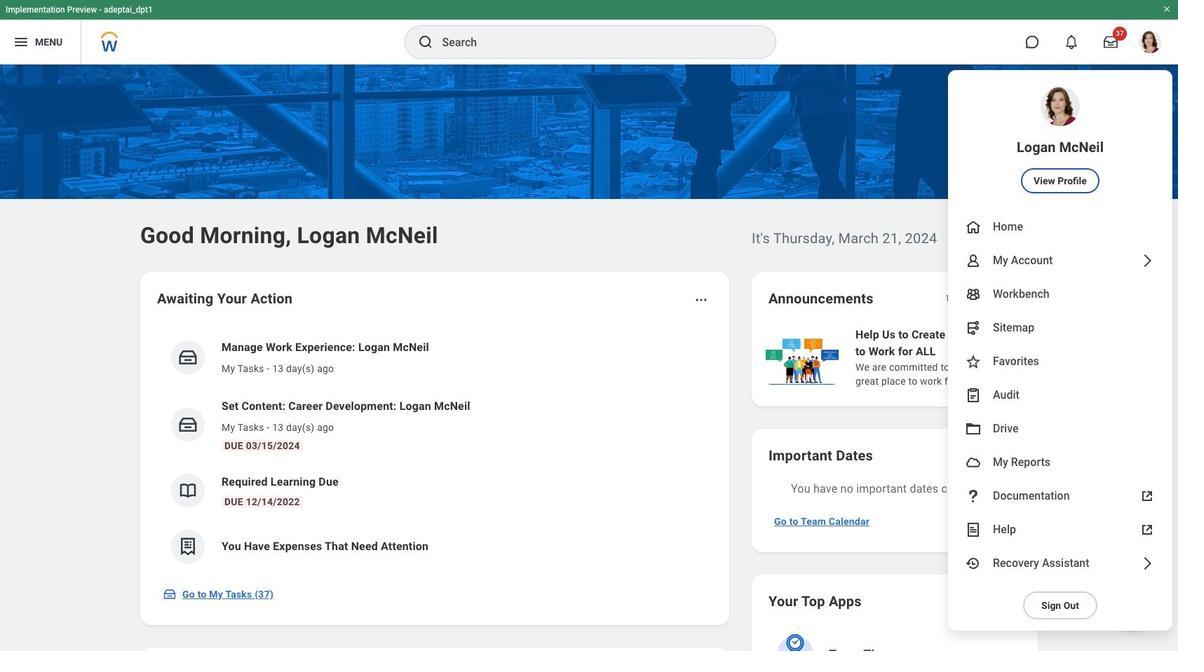 Task type: locate. For each thing, give the bounding box(es) containing it.
menu item
[[949, 70, 1173, 211], [949, 211, 1173, 244], [949, 244, 1173, 278], [949, 278, 1173, 312], [949, 312, 1173, 345], [949, 345, 1173, 379], [949, 379, 1173, 413], [949, 413, 1173, 446], [949, 446, 1173, 480], [949, 480, 1173, 514], [949, 514, 1173, 547]]

justify image
[[13, 34, 29, 51]]

banner
[[0, 0, 1179, 632]]

ext link image
[[1140, 488, 1157, 505]]

6 menu item from the top
[[949, 345, 1173, 379]]

1 horizontal spatial list
[[764, 326, 1179, 390]]

9 menu item from the top
[[949, 446, 1173, 480]]

inbox large image
[[1105, 35, 1119, 49]]

star image
[[966, 354, 982, 371]]

chevron right small image
[[1004, 292, 1018, 306]]

3 menu item from the top
[[949, 244, 1173, 278]]

logan mcneil image
[[1140, 31, 1162, 53]]

chevron left small image
[[978, 292, 992, 306]]

menu
[[949, 70, 1173, 632]]

status
[[946, 293, 968, 305]]

avatar image
[[966, 455, 982, 472]]

list
[[764, 326, 1179, 390], [157, 328, 713, 575]]

main content
[[0, 65, 1179, 652]]

notifications large image
[[1065, 35, 1079, 49]]

inbox image
[[178, 347, 199, 368], [178, 415, 199, 436], [163, 588, 177, 602]]

Search Workday  search field
[[442, 27, 747, 58]]

5 menu item from the top
[[949, 312, 1173, 345]]

8 menu item from the top
[[949, 413, 1173, 446]]

question image
[[966, 488, 982, 505]]

dashboard expenses image
[[178, 537, 199, 558]]



Task type: describe. For each thing, give the bounding box(es) containing it.
user image
[[966, 253, 982, 269]]

x image
[[1148, 498, 1159, 508]]

folder open image
[[966, 421, 982, 438]]

contact card matrix manager image
[[966, 286, 982, 303]]

document image
[[966, 522, 982, 539]]

4 menu item from the top
[[949, 278, 1173, 312]]

endpoints image
[[966, 320, 982, 337]]

book open image
[[178, 481, 199, 502]]

2 menu item from the top
[[949, 211, 1173, 244]]

0 vertical spatial inbox image
[[178, 347, 199, 368]]

ext link image
[[1140, 522, 1157, 539]]

10 menu item from the top
[[949, 480, 1173, 514]]

1 menu item from the top
[[949, 70, 1173, 211]]

search image
[[417, 34, 434, 51]]

2 vertical spatial inbox image
[[163, 588, 177, 602]]

chevron right image
[[1140, 253, 1157, 269]]

paste image
[[966, 387, 982, 404]]

close environment banner image
[[1164, 5, 1172, 13]]

related actions image
[[695, 293, 709, 307]]

7 menu item from the top
[[949, 379, 1173, 413]]

0 horizontal spatial list
[[157, 328, 713, 575]]

11 menu item from the top
[[949, 514, 1173, 547]]

1 vertical spatial inbox image
[[178, 415, 199, 436]]

home image
[[966, 219, 982, 236]]



Task type: vqa. For each thing, say whether or not it's contained in the screenshot.
logan mcneil image
yes



